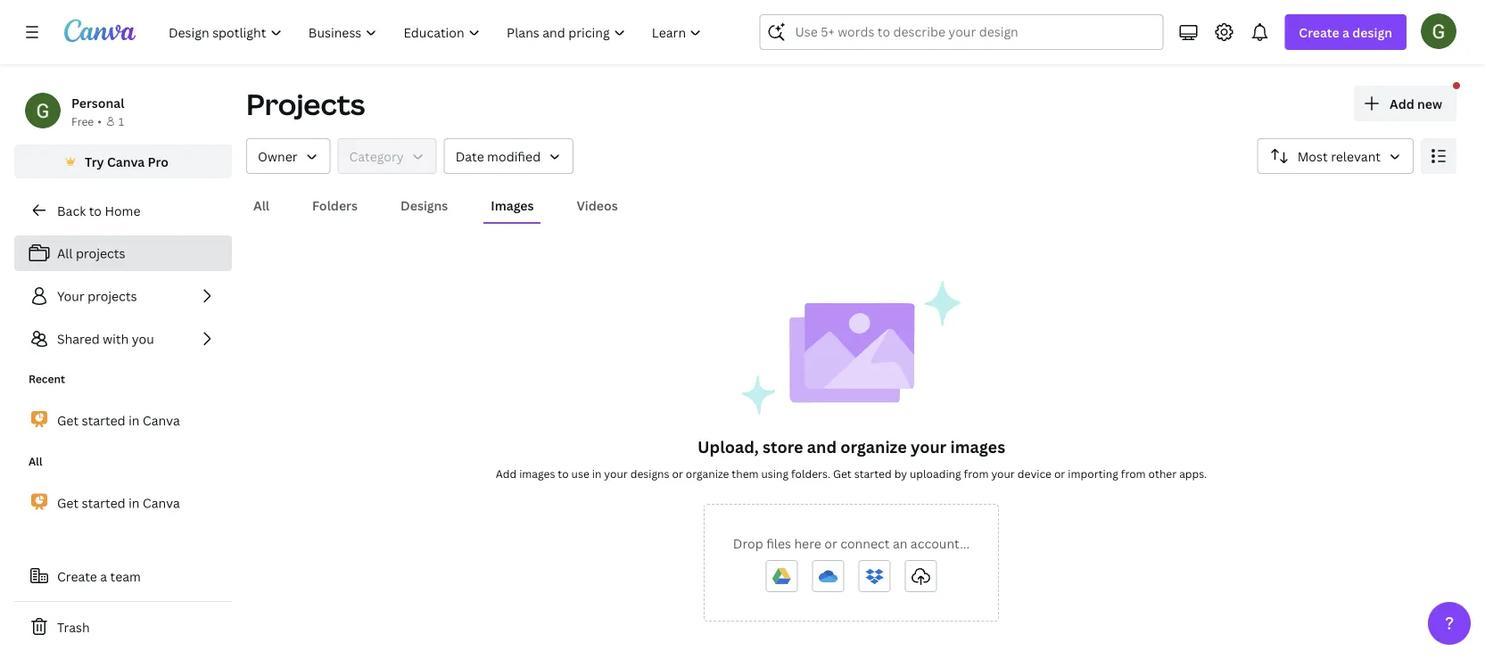 Task type: vqa. For each thing, say whether or not it's contained in the screenshot.
.
no



Task type: describe. For each thing, give the bounding box(es) containing it.
all for all projects
[[57, 245, 73, 262]]

and
[[807, 436, 837, 458]]

device
[[1018, 466, 1052, 481]]

0 vertical spatial organize
[[841, 436, 907, 458]]

add new
[[1390, 95, 1443, 112]]

2 vertical spatial started
[[82, 494, 125, 511]]

create a team button
[[14, 558, 232, 594]]

folders button
[[305, 188, 365, 222]]

canva inside button
[[107, 153, 145, 170]]

trash link
[[14, 609, 232, 645]]

Owner button
[[246, 138, 331, 174]]

2 get started in canva from the top
[[57, 494, 180, 511]]

create a design
[[1299, 24, 1393, 41]]

gary orlando image
[[1421, 13, 1457, 49]]

0 horizontal spatial your
[[604, 466, 628, 481]]

0 horizontal spatial organize
[[686, 466, 729, 481]]

projects for all projects
[[76, 245, 125, 262]]

shared
[[57, 331, 100, 347]]

0 horizontal spatial or
[[672, 466, 683, 481]]

free
[[71, 114, 94, 128]]

pro
[[148, 153, 169, 170]]

videos button
[[570, 188, 625, 222]]

your projects
[[57, 288, 137, 305]]

your projects link
[[14, 278, 232, 314]]

add inside upload, store and organize your images add images to use in your designs or organize them using folders. get started by uploading from your device or importing from other apps.
[[496, 466, 517, 481]]

category
[[349, 148, 404, 165]]

relevant
[[1331, 148, 1381, 165]]

account...
[[911, 535, 970, 552]]

1 get started in canva from the top
[[57, 412, 180, 429]]

all projects
[[57, 245, 125, 262]]

projects
[[246, 85, 365, 124]]

0 horizontal spatial all
[[29, 454, 42, 469]]

free •
[[71, 114, 102, 128]]

trash
[[57, 619, 90, 636]]

home
[[105, 202, 141, 219]]

designs
[[401, 197, 448, 214]]

1 vertical spatial canva
[[143, 412, 180, 429]]

use
[[571, 466, 590, 481]]

using
[[761, 466, 789, 481]]

•
[[97, 114, 102, 128]]

all button
[[246, 188, 277, 222]]

folders.
[[791, 466, 831, 481]]

images button
[[484, 188, 541, 222]]

top level navigation element
[[157, 14, 717, 50]]

a for team
[[100, 568, 107, 585]]

back to home link
[[14, 193, 232, 228]]

1 horizontal spatial or
[[825, 535, 837, 552]]

started inside upload, store and organize your images add images to use in your designs or organize them using folders. get started by uploading from your device or importing from other apps.
[[854, 466, 892, 481]]

shared with you
[[57, 331, 154, 347]]

2 vertical spatial get
[[57, 494, 79, 511]]

importing
[[1068, 466, 1119, 481]]

2 get started in canva link from the top
[[14, 484, 232, 522]]

0 horizontal spatial to
[[89, 202, 102, 219]]

to inside upload, store and organize your images add images to use in your designs or organize them using folders. get started by uploading from your device or importing from other apps.
[[558, 466, 569, 481]]

them
[[732, 466, 759, 481]]

images
[[491, 197, 534, 214]]

connect
[[841, 535, 890, 552]]

get inside upload, store and organize your images add images to use in your designs or organize them using folders. get started by uploading from your device or importing from other apps.
[[833, 466, 852, 481]]

1 from from the left
[[964, 466, 989, 481]]

add inside dropdown button
[[1390, 95, 1415, 112]]

drop files here or connect an account...
[[733, 535, 970, 552]]

try
[[85, 153, 104, 170]]

try canva pro button
[[14, 145, 232, 178]]

a for design
[[1343, 24, 1350, 41]]

apps.
[[1180, 466, 1207, 481]]

list containing all projects
[[14, 236, 232, 357]]



Task type: locate. For each thing, give the bounding box(es) containing it.
1 vertical spatial in
[[592, 466, 602, 481]]

images
[[951, 436, 1006, 458], [519, 466, 555, 481]]

None search field
[[760, 14, 1164, 50]]

you
[[132, 331, 154, 347]]

create inside "dropdown button"
[[1299, 24, 1340, 41]]

1 vertical spatial create
[[57, 568, 97, 585]]

an
[[893, 535, 908, 552]]

0 vertical spatial images
[[951, 436, 1006, 458]]

organize
[[841, 436, 907, 458], [686, 466, 729, 481]]

here
[[794, 535, 821, 552]]

folders
[[312, 197, 358, 214]]

a left team
[[100, 568, 107, 585]]

date modified
[[456, 148, 541, 165]]

0 vertical spatial in
[[129, 412, 140, 429]]

create
[[1299, 24, 1340, 41], [57, 568, 97, 585]]

from
[[964, 466, 989, 481], [1121, 466, 1146, 481]]

started down shared with you
[[82, 412, 125, 429]]

0 horizontal spatial from
[[964, 466, 989, 481]]

0 vertical spatial started
[[82, 412, 125, 429]]

in right use
[[592, 466, 602, 481]]

started left the by
[[854, 466, 892, 481]]

started
[[82, 412, 125, 429], [854, 466, 892, 481], [82, 494, 125, 511]]

0 horizontal spatial create
[[57, 568, 97, 585]]

images left use
[[519, 466, 555, 481]]

Sort by button
[[1258, 138, 1414, 174]]

designs button
[[393, 188, 455, 222]]

1 horizontal spatial to
[[558, 466, 569, 481]]

modified
[[487, 148, 541, 165]]

canva down you
[[143, 412, 180, 429]]

designs
[[630, 466, 670, 481]]

all for all button on the left of the page
[[253, 197, 269, 214]]

0 vertical spatial get
[[57, 412, 79, 429]]

other
[[1149, 466, 1177, 481]]

from right uploading
[[964, 466, 989, 481]]

get up create a team
[[57, 494, 79, 511]]

a left design on the right top of page
[[1343, 24, 1350, 41]]

design
[[1353, 24, 1393, 41]]

2 horizontal spatial or
[[1054, 466, 1066, 481]]

0 vertical spatial a
[[1343, 24, 1350, 41]]

your up uploading
[[911, 436, 947, 458]]

your left designs
[[604, 466, 628, 481]]

0 vertical spatial create
[[1299, 24, 1340, 41]]

date
[[456, 148, 484, 165]]

started up create a team
[[82, 494, 125, 511]]

add left the new
[[1390, 95, 1415, 112]]

create for create a design
[[1299, 24, 1340, 41]]

try canva pro
[[85, 153, 169, 170]]

all down recent
[[29, 454, 42, 469]]

upload,
[[698, 436, 759, 458]]

get
[[57, 412, 79, 429], [833, 466, 852, 481], [57, 494, 79, 511]]

new
[[1418, 95, 1443, 112]]

all
[[253, 197, 269, 214], [57, 245, 73, 262], [29, 454, 42, 469]]

1 vertical spatial a
[[100, 568, 107, 585]]

with
[[103, 331, 129, 347]]

a inside "dropdown button"
[[1343, 24, 1350, 41]]

1 vertical spatial to
[[558, 466, 569, 481]]

your
[[911, 436, 947, 458], [604, 466, 628, 481], [992, 466, 1015, 481]]

1 vertical spatial get
[[833, 466, 852, 481]]

shared with you link
[[14, 321, 232, 357]]

0 vertical spatial projects
[[76, 245, 125, 262]]

0 vertical spatial get started in canva link
[[14, 401, 232, 439]]

projects down the back to home
[[76, 245, 125, 262]]

1 vertical spatial organize
[[686, 466, 729, 481]]

1 horizontal spatial add
[[1390, 95, 1415, 112]]

or right 'device'
[[1054, 466, 1066, 481]]

1 vertical spatial started
[[854, 466, 892, 481]]

to left use
[[558, 466, 569, 481]]

get started in canva up create a team button
[[57, 494, 180, 511]]

get down recent
[[57, 412, 79, 429]]

or
[[672, 466, 683, 481], [1054, 466, 1066, 481], [825, 535, 837, 552]]

create inside button
[[57, 568, 97, 585]]

get started in canva link up create a team button
[[14, 484, 232, 522]]

1 vertical spatial images
[[519, 466, 555, 481]]

all up your
[[57, 245, 73, 262]]

create for create a team
[[57, 568, 97, 585]]

get started in canva
[[57, 412, 180, 429], [57, 494, 180, 511]]

most relevant
[[1298, 148, 1381, 165]]

0 vertical spatial add
[[1390, 95, 1415, 112]]

back
[[57, 202, 86, 219]]

2 vertical spatial canva
[[143, 494, 180, 511]]

add left use
[[496, 466, 517, 481]]

videos
[[577, 197, 618, 214]]

upload, store and organize your images add images to use in your designs or organize them using folders. get started by uploading from your device or importing from other apps.
[[496, 436, 1207, 481]]

canva
[[107, 153, 145, 170], [143, 412, 180, 429], [143, 494, 180, 511]]

all inside button
[[253, 197, 269, 214]]

1 horizontal spatial organize
[[841, 436, 907, 458]]

1 vertical spatial get started in canva link
[[14, 484, 232, 522]]

1 vertical spatial get started in canva
[[57, 494, 180, 511]]

0 vertical spatial all
[[253, 197, 269, 214]]

projects
[[76, 245, 125, 262], [88, 288, 137, 305]]

get started in canva down with
[[57, 412, 180, 429]]

0 horizontal spatial a
[[100, 568, 107, 585]]

drop
[[733, 535, 763, 552]]

images up uploading
[[951, 436, 1006, 458]]

1 horizontal spatial images
[[951, 436, 1006, 458]]

add new button
[[1354, 86, 1457, 121]]

a
[[1343, 24, 1350, 41], [100, 568, 107, 585]]

to right back at the left top
[[89, 202, 102, 219]]

files
[[766, 535, 791, 552]]

create left team
[[57, 568, 97, 585]]

get started in canva link
[[14, 401, 232, 439], [14, 484, 232, 522]]

0 vertical spatial to
[[89, 202, 102, 219]]

or right designs
[[672, 466, 683, 481]]

organize down upload,
[[686, 466, 729, 481]]

create left design on the right top of page
[[1299, 24, 1340, 41]]

personal
[[71, 94, 124, 111]]

in down you
[[129, 412, 140, 429]]

1 horizontal spatial a
[[1343, 24, 1350, 41]]

back to home
[[57, 202, 141, 219]]

0 horizontal spatial images
[[519, 466, 555, 481]]

team
[[110, 568, 141, 585]]

store
[[763, 436, 803, 458]]

in
[[129, 412, 140, 429], [592, 466, 602, 481], [129, 494, 140, 511]]

1 vertical spatial projects
[[88, 288, 137, 305]]

get started in canva link down shared with you link
[[14, 401, 232, 439]]

2 horizontal spatial your
[[992, 466, 1015, 481]]

all projects link
[[14, 236, 232, 271]]

0 vertical spatial get started in canva
[[57, 412, 180, 429]]

in up team
[[129, 494, 140, 511]]

your
[[57, 288, 84, 305]]

Category button
[[338, 138, 437, 174]]

owner
[[258, 148, 298, 165]]

in inside upload, store and organize your images add images to use in your designs or organize them using folders. get started by uploading from your device or importing from other apps.
[[592, 466, 602, 481]]

by
[[895, 466, 907, 481]]

1 horizontal spatial your
[[911, 436, 947, 458]]

most
[[1298, 148, 1328, 165]]

create a team
[[57, 568, 141, 585]]

a inside button
[[100, 568, 107, 585]]

0 vertical spatial canva
[[107, 153, 145, 170]]

organize up the by
[[841, 436, 907, 458]]

1 vertical spatial add
[[496, 466, 517, 481]]

or right here
[[825, 535, 837, 552]]

from left other
[[1121, 466, 1146, 481]]

1 horizontal spatial all
[[57, 245, 73, 262]]

2 from from the left
[[1121, 466, 1146, 481]]

recent
[[29, 372, 65, 386]]

uploading
[[910, 466, 961, 481]]

1 horizontal spatial create
[[1299, 24, 1340, 41]]

canva right try
[[107, 153, 145, 170]]

1
[[119, 114, 124, 128]]

2 vertical spatial in
[[129, 494, 140, 511]]

0 horizontal spatial add
[[496, 466, 517, 481]]

Date modified button
[[444, 138, 574, 174]]

create a design button
[[1285, 14, 1407, 50]]

projects right your
[[88, 288, 137, 305]]

canva up create a team button
[[143, 494, 180, 511]]

add
[[1390, 95, 1415, 112], [496, 466, 517, 481]]

Search search field
[[795, 15, 1128, 49]]

1 get started in canva link from the top
[[14, 401, 232, 439]]

all down owner
[[253, 197, 269, 214]]

2 vertical spatial all
[[29, 454, 42, 469]]

projects for your projects
[[88, 288, 137, 305]]

1 horizontal spatial from
[[1121, 466, 1146, 481]]

list
[[14, 236, 232, 357]]

get right folders.
[[833, 466, 852, 481]]

your left 'device'
[[992, 466, 1015, 481]]

2 horizontal spatial all
[[253, 197, 269, 214]]

to
[[89, 202, 102, 219], [558, 466, 569, 481]]

1 vertical spatial all
[[57, 245, 73, 262]]



